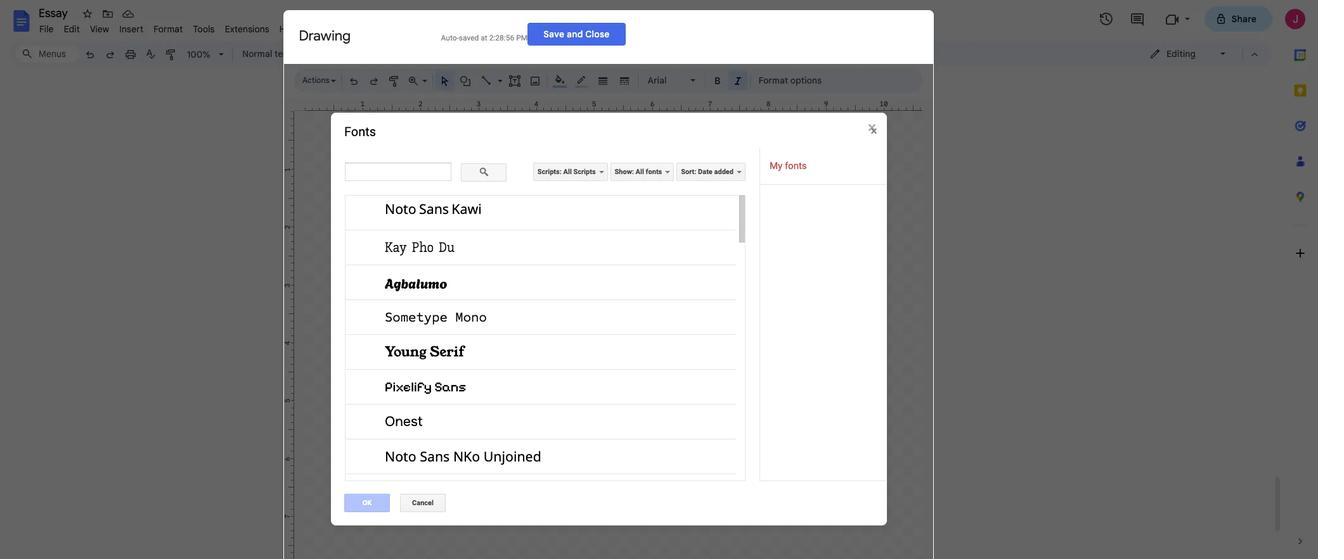 Task type: locate. For each thing, give the bounding box(es) containing it.
saved
[[459, 33, 479, 42]]

main toolbar
[[79, 0, 859, 360]]

save and close
[[544, 28, 610, 40]]

menu bar banner
[[0, 0, 1318, 560]]

menu bar
[[34, 16, 304, 37]]

auto-
[[441, 33, 459, 42]]

drawing heading
[[299, 27, 426, 45]]

drawing application
[[0, 0, 1318, 560]]

pm
[[516, 33, 528, 42]]

tab list
[[1283, 37, 1318, 524]]



Task type: describe. For each thing, give the bounding box(es) containing it.
save
[[544, 28, 564, 40]]

2:28:56
[[489, 33, 514, 42]]

drawing dialog
[[283, 10, 934, 560]]

close
[[585, 28, 610, 40]]

and
[[567, 28, 583, 40]]

drawing
[[299, 27, 351, 44]]

auto-saved at 2:28:56 pm
[[441, 33, 528, 42]]

tab list inside menu bar banner
[[1283, 37, 1318, 524]]

Star checkbox
[[79, 5, 96, 23]]

menu bar inside menu bar banner
[[34, 16, 304, 37]]

Menus field
[[16, 45, 79, 63]]

share. private to only me. image
[[1215, 13, 1227, 24]]

Rename text field
[[34, 5, 75, 20]]

save and close button
[[528, 23, 626, 45]]

at
[[481, 33, 487, 42]]



Task type: vqa. For each thing, say whether or not it's contained in the screenshot.
Drawing dialog
yes



